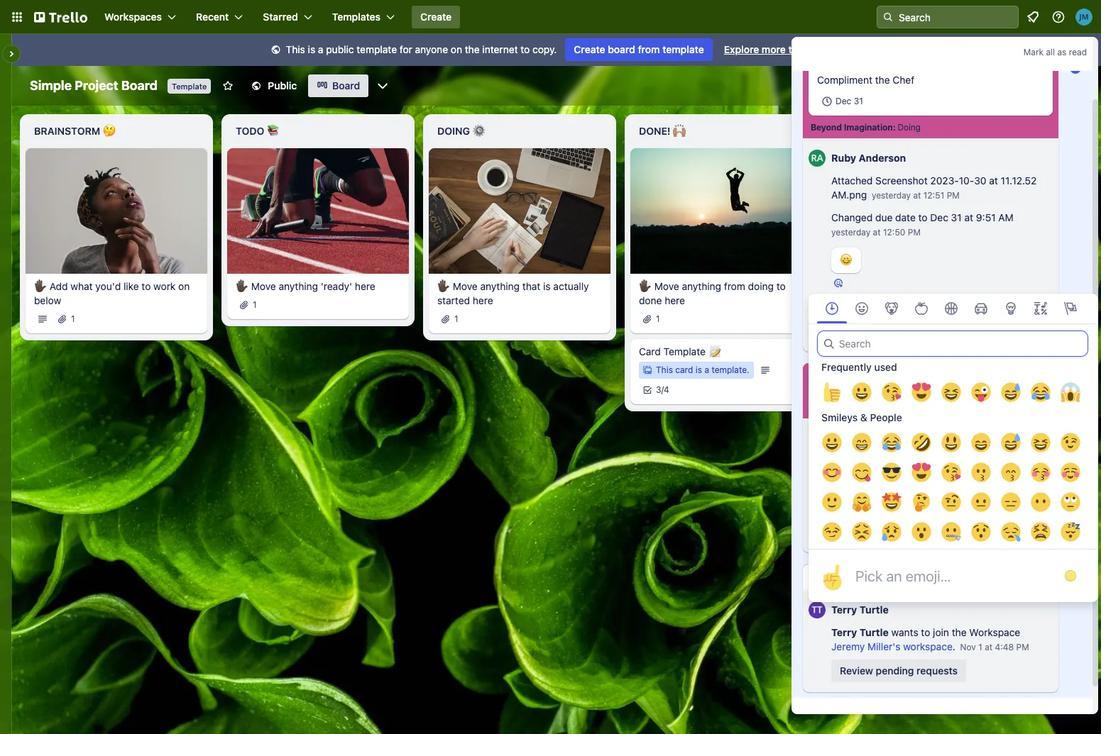 Task type: describe. For each thing, give the bounding box(es) containing it.
have
[[845, 461, 867, 473]]

1 vertical spatial an
[[887, 568, 902, 585]]

brainstorm 🤔
[[34, 125, 116, 137]]

1 inside terry turtle wants to join the workspace jeremy miller's workspace . nov 1 at 4:48 pm
[[979, 643, 983, 653]]

3
[[656, 385, 662, 395]]

create button
[[412, 6, 460, 28]]

screenshot 2023-10-30 at 11.12.52 am.png
[[832, 175, 1037, 201]]

✋🏿 move anything 'ready' here
[[236, 280, 375, 292]]

compliment the chef
[[817, 74, 915, 86]]

below
[[34, 294, 61, 307]]

0 vertical spatial pm
[[947, 190, 960, 201]]

wants
[[892, 627, 919, 639]]

media
[[924, 403, 947, 413]]

1 terry from the top
[[832, 309, 857, 321]]

workspaces
[[104, 11, 162, 23]]

anything for from
[[682, 280, 722, 292]]

mark all as read button
[[1024, 45, 1087, 60]]

yesterday inside changed due date to dec 31 at 9:51 am yesterday at 12:50 pm
[[832, 227, 871, 238]]

dmugisha (dmugisha) image
[[1028, 76, 1048, 96]]

public
[[268, 80, 297, 92]]

create instagram link
[[809, 369, 1053, 396]]

imagination for instagram
[[844, 403, 893, 413]]

added
[[870, 461, 899, 473]]

✋🏿 for ✋🏿 move anything from doing to done here
[[639, 280, 652, 292]]

🙌🏽
[[673, 125, 686, 137]]

terry turtle button up have
[[832, 432, 889, 445]]

chef
[[893, 74, 915, 86]]

terry inside terry turtle wants to join the workspace jeremy miller's workspace . nov 1 at 4:48 pm
[[832, 627, 857, 639]]

to inside changed due date to dec 31 at 9:51 am yesterday at 12:50 pm
[[919, 212, 928, 224]]

mark all as read
[[1024, 47, 1087, 58]]

day.gif
[[936, 518, 966, 530]]

back to home image
[[34, 6, 87, 28]]

card template 📝 link
[[639, 345, 804, 359]]

pending
[[876, 665, 914, 677]]

an inside i have added an image that will surely attract the youth vote!
[[901, 461, 912, 473]]

i
[[840, 461, 843, 473]]

terry turtle button up join
[[803, 591, 1059, 625]]

at inside yesterday at 9:46 am
[[1012, 520, 1020, 530]]

here inside ✋🏿 move anything 'ready' here 'link'
[[355, 280, 375, 292]]

1 for ✋🏿 move anything 'ready' here
[[253, 299, 257, 310]]

🤔
[[103, 125, 116, 137]]

yesterday at 9:46 am
[[832, 520, 1041, 545]]

dec inside changed due date to dec 31 at 9:51 am yesterday at 12:50 pm
[[931, 212, 949, 224]]

at inside screenshot 2023-10-30 at 11.12.52 am.png
[[989, 175, 998, 187]]

to inside ✋🏿 add what you'd like to work on below
[[142, 280, 151, 292]]

3 / 4
[[656, 385, 669, 395]]

pick an emoji…
[[856, 568, 951, 585]]

: for instagram
[[893, 403, 896, 413]]

✋🏿 move anything from doing to done here
[[639, 280, 786, 307]]

0 vertical spatial is
[[308, 43, 315, 55]]

doing
[[437, 125, 470, 137]]

move for ✋🏿 move anything 'ready' here
[[251, 280, 276, 292]]

3 turtle from the top
[[860, 604, 889, 616]]

at left 9:51
[[965, 212, 974, 224]]

public button
[[242, 75, 305, 97]]

that inside i have added an image that will surely attract the youth vote!
[[945, 461, 964, 473]]

TODO 📚 text field
[[227, 120, 409, 143]]

am inside yesterday at 9:46 am
[[832, 534, 845, 545]]

you
[[864, 332, 881, 344]]

'ready'
[[321, 280, 352, 292]]

here for ✋🏿 move anything from doing to done here
[[665, 294, 685, 307]]

on for anyone
[[451, 43, 462, 55]]

you'd
[[95, 280, 121, 292]]

9:54
[[937, 333, 956, 344]]

requests
[[917, 665, 958, 677]]

1 horizontal spatial a
[[705, 365, 709, 375]]

ruby anderson
[[832, 152, 906, 164]]

the left internet at the top of page
[[465, 43, 480, 55]]

beyond for create
[[811, 403, 842, 413]]

todo
[[236, 125, 264, 137]]

this is a public template for anyone on the internet to copy.
[[286, 43, 557, 55]]

beyond imagination link for compliment
[[811, 122, 893, 134]]

the inside terry turtle wants to join the workspace jeremy miller's workspace . nov 1 at 4:48 pm
[[952, 627, 967, 639]]

changed
[[832, 212, 873, 224]]

terry turtle (terryturtle) image for terry turtle button on top of join
[[809, 600, 826, 621]]

added you yesterday at 9:54 am
[[832, 332, 972, 344]]

📝
[[709, 346, 721, 358]]

create instagram
[[817, 377, 896, 389]]

image
[[915, 461, 943, 473]]

30
[[974, 175, 987, 187]]

yesterday inside terry turtle yesterday at 9:49 am
[[894, 434, 933, 445]]

: for the
[[893, 122, 896, 133]]

yesterday down screenshot
[[872, 190, 911, 201]]

templates
[[332, 11, 381, 23]]

read
[[1069, 47, 1087, 58]]

doing
[[748, 280, 774, 292]]

✋🏿 move anything that is actually started here link
[[437, 280, 602, 308]]

jeremy inside terry turtle wants to join the workspace jeremy miller's workspace . nov 1 at 4:48 pm
[[832, 641, 865, 653]]

grinning image
[[840, 254, 853, 266]]

am inside added you yesterday at 9:54 am
[[958, 333, 972, 344]]

anything for 'ready'
[[279, 280, 318, 292]]

copy.
[[533, 43, 557, 55]]

create for create instagram
[[817, 377, 848, 389]]

started
[[437, 294, 470, 307]]

join
[[933, 627, 949, 639]]

pm inside terry turtle wants to join the workspace jeremy miller's workspace . nov 1 at 4:48 pm
[[1017, 643, 1029, 653]]

10-
[[959, 175, 974, 187]]

on for work
[[178, 280, 190, 292]]

a for this
[[318, 43, 323, 55]]

pick
[[856, 568, 883, 585]]

recent button
[[188, 6, 252, 28]]

ruby anderson button up 2023- at top right
[[803, 138, 1059, 173]]

terry turtle wants to join the workspace jeremy miller's workspace . nov 1 at 4:48 pm
[[832, 627, 1029, 653]]

anything for that
[[480, 280, 520, 292]]

✋🏿 move anything 'ready' here link
[[236, 280, 401, 294]]

move for ✋🏿 move anything that is actually started here
[[453, 280, 478, 292]]

at down due
[[873, 227, 881, 238]]

terry turtle button up 9:54
[[803, 295, 1059, 329]]

mark
[[1024, 47, 1044, 58]]

open information menu image
[[1052, 10, 1066, 24]]

4:48
[[995, 643, 1014, 653]]

to left copy.
[[521, 43, 530, 55]]

for
[[400, 43, 412, 55]]

pm inside changed due date to dec 31 at 9:51 am yesterday at 12:50 pm
[[908, 227, 921, 238]]

vote!
[[886, 475, 909, 487]]

2 turtle from the top
[[860, 432, 889, 445]]

board inside text field
[[121, 78, 158, 93]]

attract
[[1014, 461, 1045, 473]]

internet
[[482, 43, 518, 55]]

card
[[676, 365, 693, 375]]

0 vertical spatial miller's
[[866, 572, 899, 584]]

recent
[[196, 11, 229, 23]]

📚
[[267, 125, 280, 137]]

surely
[[984, 461, 1011, 473]]

workspaces button
[[96, 6, 185, 28]]

added
[[832, 332, 861, 344]]

terry turtle for terry turtle button above you
[[832, 309, 889, 321]]



Task type: locate. For each thing, give the bounding box(es) containing it.
at left the 9:49
[[935, 434, 943, 445]]

✋🏿 for ✋🏿 add what you'd like to work on below
[[34, 280, 47, 292]]

as
[[1058, 47, 1067, 58]]

beyond imagination link for create
[[811, 403, 893, 414]]

1 horizontal spatial that
[[945, 461, 964, 473]]

terry up 'i'
[[832, 432, 857, 445]]

1 terry turtle (terryturtle) image from the top
[[809, 305, 826, 326]]

Search field
[[894, 6, 1018, 28]]

am.png
[[832, 189, 867, 201]]

1 vertical spatial that
[[945, 461, 964, 473]]

ruby
[[832, 152, 856, 164]]

1 ✋🏿 from the left
[[34, 280, 47, 292]]

1 vertical spatial this
[[656, 365, 673, 375]]

customize views image
[[376, 79, 390, 93]]

am inside changed due date to dec 31 at 9:51 am yesterday at 12:50 pm
[[999, 212, 1014, 224]]

1 down what
[[71, 314, 75, 324]]

to inside terry turtle wants to join the workspace jeremy miller's workspace . nov 1 at 4:48 pm
[[921, 627, 931, 639]]

this for this is a public template for anyone on the internet to copy.
[[286, 43, 305, 55]]

jeremy miller (jeremymiller198) image
[[1076, 9, 1093, 26]]

is
[[308, 43, 315, 55], [543, 280, 551, 292], [696, 365, 702, 375]]

BRAINSTORM 🤔 text field
[[26, 120, 207, 143]]

am right 9:51
[[999, 212, 1014, 224]]

simple
[[30, 78, 72, 93]]

beyond imagination link down dec 31
[[811, 122, 893, 134]]

terry turtle yesterday at 9:49 am
[[832, 432, 980, 445]]

0 notifications image
[[1025, 9, 1042, 26]]

workspace down join
[[903, 641, 953, 653]]

trello inspiration (inspiringtaco) image
[[1047, 76, 1067, 96]]

0 vertical spatial terry turtle
[[832, 309, 889, 321]]

am inside terry turtle yesterday at 9:49 am
[[967, 434, 980, 445]]

1 for ✋🏿 move anything that is actually started here
[[454, 314, 458, 324]]

the down 'i'
[[840, 475, 855, 487]]

attached for attached
[[832, 175, 876, 187]]

2 horizontal spatial move
[[655, 280, 679, 292]]

on right work
[[178, 280, 190, 292]]

1 horizontal spatial on
[[451, 43, 462, 55]]

0 vertical spatial on
[[451, 43, 462, 55]]

1 vertical spatial workspace
[[903, 641, 953, 653]]

explore more templates link
[[716, 38, 844, 61]]

0 horizontal spatial on
[[178, 280, 190, 292]]

2 horizontal spatial anything
[[682, 280, 722, 292]]

youth
[[858, 475, 883, 487]]

yesterday right you
[[885, 333, 925, 344]]

a down 📝
[[705, 365, 709, 375]]

at inside added you yesterday at 9:54 am
[[927, 333, 935, 344]]

dec 31
[[836, 96, 863, 107]]

done
[[639, 294, 662, 307]]

beyond imagination : doing
[[811, 122, 921, 133]]

create inside button
[[420, 11, 452, 23]]

✋🏿 inside ✋🏿 move anything from doing to done here
[[639, 280, 652, 292]]

1 horizontal spatial this
[[656, 365, 673, 375]]

1 template from the left
[[357, 43, 397, 55]]

am down attached have a good day.gif
[[832, 534, 845, 545]]

this right sm icon on the top
[[286, 43, 305, 55]]

9:46
[[1023, 520, 1041, 530]]

create for create
[[420, 11, 452, 23]]

1 horizontal spatial from
[[724, 280, 746, 292]]

search image
[[883, 11, 894, 23]]

4 terry from the top
[[832, 627, 857, 639]]

dec
[[836, 96, 852, 107], [931, 212, 949, 224]]

the up .
[[952, 627, 967, 639]]

0 horizontal spatial 31
[[854, 96, 863, 107]]

doing
[[898, 122, 921, 133]]

1 vertical spatial 31
[[951, 212, 962, 224]]

1 down ✋🏿 move anything 'ready' here
[[253, 299, 257, 310]]

anything inside ✋🏿 move anything that is actually started here
[[480, 280, 520, 292]]

here for ✋🏿 move anything that is actually started here
[[473, 294, 493, 307]]

beyond imagination link down create instagram
[[811, 403, 893, 414]]

at left 9:46
[[1012, 520, 1020, 530]]

0 horizontal spatial dec
[[836, 96, 852, 107]]

1 vertical spatial imagination
[[844, 403, 893, 413]]

1 horizontal spatial template
[[664, 346, 706, 358]]

on right anyone
[[451, 43, 462, 55]]

dec down 12:51
[[931, 212, 949, 224]]

a right "have"
[[902, 518, 907, 530]]

beyond for compliment
[[811, 122, 842, 133]]

1 vertical spatial dec
[[931, 212, 949, 224]]

anything inside ✋🏿 move anything 'ready' here 'link'
[[279, 280, 318, 292]]

2023-
[[931, 175, 959, 187]]

from
[[638, 43, 660, 55], [724, 280, 746, 292]]

anything inside ✋🏿 move anything from doing to done here
[[682, 280, 722, 292]]

at right '30'
[[989, 175, 998, 187]]

2 horizontal spatial pm
[[1017, 643, 1029, 653]]

0 vertical spatial attached
[[832, 175, 876, 187]]

workspace down yesterday at 9:46 am
[[902, 572, 951, 584]]

from inside ✋🏿 move anything from doing to done here
[[724, 280, 746, 292]]

0 vertical spatial from
[[638, 43, 660, 55]]

is right card
[[696, 365, 702, 375]]

0 vertical spatial an
[[901, 461, 912, 473]]

template left for
[[357, 43, 397, 55]]

1 imagination from the top
[[844, 122, 893, 133]]

1 vertical spatial terry turtle
[[832, 604, 889, 616]]

✋🏿 inside ✋🏿 move anything that is actually started here
[[437, 280, 450, 292]]

done! 🙌🏽
[[639, 125, 686, 137]]

templates
[[789, 43, 835, 55]]

1 horizontal spatial 31
[[951, 212, 962, 224]]

anyone
[[415, 43, 448, 55]]

1 horizontal spatial pm
[[947, 190, 960, 201]]

attached have a good day.gif
[[832, 518, 966, 530]]

pm
[[947, 190, 960, 201], [908, 227, 921, 238], [1017, 643, 1029, 653]]

✋🏿 for ✋🏿 move anything that is actually started here
[[437, 280, 450, 292]]

3 terry from the top
[[832, 604, 857, 616]]

12:50
[[883, 227, 906, 238]]

3 anything from the left
[[682, 280, 722, 292]]

0 horizontal spatial anything
[[279, 280, 318, 292]]

4
[[664, 385, 669, 395]]

sm image
[[269, 43, 283, 58]]

0 vertical spatial terry turtle (terryturtle) image
[[809, 305, 826, 326]]

is left actually
[[543, 280, 551, 292]]

at inside terry turtle yesterday at 9:49 am
[[935, 434, 943, 445]]

1 vertical spatial create
[[574, 43, 605, 55]]

2 terry turtle (terryturtle) image from the top
[[809, 428, 826, 450]]

1 vertical spatial a
[[705, 365, 709, 375]]

imagination up ruby anderson
[[844, 122, 893, 133]]

done!
[[639, 125, 671, 137]]

turtle down "pick"
[[860, 604, 889, 616]]

beyond imagination : social media
[[811, 403, 947, 413]]

social
[[898, 403, 921, 413]]

explore more templates
[[724, 43, 835, 55]]

2 horizontal spatial create
[[817, 377, 848, 389]]

the left chef
[[875, 74, 890, 86]]

4 ✋🏿 from the left
[[639, 280, 652, 292]]

here right started
[[473, 294, 493, 307]]

more
[[762, 43, 786, 55]]

date
[[896, 212, 916, 224]]

changed due date to dec 31 at 9:51 am yesterday at 12:50 pm
[[832, 212, 1014, 238]]

yesterday right day.gif
[[971, 520, 1010, 530]]

template up card
[[664, 346, 706, 358]]

1 beyond from the top
[[811, 122, 842, 133]]

terry turtle button up you
[[832, 309, 889, 321]]

imagination
[[844, 122, 893, 133], [844, 403, 893, 413]]

1 right nov
[[979, 643, 983, 653]]

1 turtle from the top
[[860, 309, 889, 321]]

31 down compliment the chef
[[854, 96, 863, 107]]

an right "pick"
[[887, 568, 902, 585]]

2 attached from the top
[[832, 518, 873, 530]]

0 vertical spatial jeremy
[[830, 572, 864, 584]]

pm down date
[[908, 227, 921, 238]]

anything
[[279, 280, 318, 292], [480, 280, 520, 292], [682, 280, 722, 292]]

0 horizontal spatial here
[[355, 280, 375, 292]]

attached for attached have a good day.gif
[[832, 518, 873, 530]]

1 move from the left
[[251, 280, 276, 292]]

simple project board
[[30, 78, 158, 93]]

review pending requests link
[[832, 660, 967, 683]]

⚙️
[[473, 125, 485, 137]]

✋🏿 for ✋🏿 move anything 'ready' here
[[236, 280, 249, 292]]

a left public
[[318, 43, 323, 55]]

todo 📚
[[236, 125, 280, 137]]

jeremy miller's workspace link
[[832, 641, 953, 653]]

1 horizontal spatial create
[[574, 43, 605, 55]]

2 beyond from the top
[[811, 403, 842, 413]]

9:51
[[976, 212, 996, 224]]

from left doing
[[724, 280, 746, 292]]

:
[[893, 122, 896, 133], [893, 403, 896, 413]]

12:51
[[924, 190, 945, 201]]

2 vertical spatial create
[[817, 377, 848, 389]]

template
[[357, 43, 397, 55], [663, 43, 704, 55]]

starred
[[263, 11, 298, 23]]

✋🏿 inside 'link'
[[236, 280, 249, 292]]

template left the star or unstar board icon
[[172, 82, 207, 91]]

board
[[608, 43, 635, 55]]

1 : from the top
[[893, 122, 896, 133]]

2 horizontal spatial is
[[696, 365, 702, 375]]

this left card
[[656, 365, 673, 375]]

0 horizontal spatial move
[[251, 280, 276, 292]]

4 turtle from the top
[[860, 627, 889, 639]]

0 vertical spatial beyond imagination link
[[811, 122, 893, 134]]

to right the like
[[142, 280, 151, 292]]

0 horizontal spatial board
[[121, 78, 158, 93]]

create left board at the top of page
[[574, 43, 605, 55]]

1 terry turtle from the top
[[832, 309, 889, 321]]

to right date
[[919, 212, 928, 224]]

0 vertical spatial template
[[172, 82, 207, 91]]

✋🏿 add what you'd like to work on below
[[34, 280, 190, 307]]

from right board at the top of page
[[638, 43, 660, 55]]

am right the 9:49
[[967, 434, 980, 445]]

: left doing at the right
[[893, 122, 896, 133]]

Search search field
[[817, 331, 1089, 357]]

here
[[355, 280, 375, 292], [473, 294, 493, 307], [665, 294, 685, 307]]

review pending requests
[[840, 665, 958, 677]]

1 vertical spatial miller's
[[868, 641, 901, 653]]

will
[[966, 461, 981, 473]]

this card is a template.
[[656, 365, 750, 375]]

ruby anderson (rubyanderson7) image
[[809, 148, 826, 169]]

1 horizontal spatial is
[[543, 280, 551, 292]]

0 vertical spatial workspace
[[902, 572, 951, 584]]

star or unstar board image
[[223, 80, 234, 92]]

1 vertical spatial beyond
[[811, 403, 842, 413]]

that inside ✋🏿 move anything that is actually started here
[[523, 280, 541, 292]]

ruby anderson button
[[803, 138, 1059, 173], [832, 152, 906, 164]]

jeremy miller's workspace
[[830, 572, 951, 584]]

yesterday inside added you yesterday at 9:54 am
[[885, 333, 925, 344]]

that left actually
[[523, 280, 541, 292]]

brainstorm
[[34, 125, 100, 137]]

beyond up ruby anderson (rubyanderson7) icon
[[811, 122, 842, 133]]

2 vertical spatial terry turtle (terryturtle) image
[[809, 600, 826, 621]]

an
[[901, 461, 912, 473], [887, 568, 902, 585]]

0 horizontal spatial a
[[318, 43, 323, 55]]

2 vertical spatial pm
[[1017, 643, 1029, 653]]

2 vertical spatial is
[[696, 365, 702, 375]]

0 vertical spatial imagination
[[844, 122, 893, 133]]

create board from template link
[[566, 38, 713, 61]]

1 horizontal spatial anything
[[480, 280, 520, 292]]

✋🏿 inside ✋🏿 add what you'd like to work on below
[[34, 280, 47, 292]]

1 vertical spatial terry turtle (terryturtle) image
[[809, 428, 826, 450]]

0 horizontal spatial create
[[420, 11, 452, 23]]

move inside 'link'
[[251, 280, 276, 292]]

0 horizontal spatial that
[[523, 280, 541, 292]]

1 horizontal spatial board
[[332, 80, 360, 92]]

1 vertical spatial beyond imagination link
[[811, 403, 893, 414]]

a for attached
[[902, 518, 907, 530]]

attached left "have"
[[832, 518, 873, 530]]

terry up added
[[832, 309, 857, 321]]

1 anything from the left
[[279, 280, 318, 292]]

1 down started
[[454, 314, 458, 324]]

at left 9:54
[[927, 333, 935, 344]]

2 terry turtle from the top
[[832, 604, 889, 616]]

turtle inside terry turtle wants to join the workspace jeremy miller's workspace . nov 1 at 4:48 pm
[[860, 627, 889, 639]]

1 vertical spatial attached
[[832, 518, 873, 530]]

2 ✋🏿 from the left
[[236, 280, 249, 292]]

miller's inside terry turtle wants to join the workspace jeremy miller's workspace . nov 1 at 4:48 pm
[[868, 641, 901, 653]]

review
[[840, 665, 873, 677]]

yesterday down changed
[[832, 227, 871, 238]]

nov
[[961, 643, 976, 653]]

3 move from the left
[[655, 280, 679, 292]]

is left public
[[308, 43, 315, 55]]

miller's left emoji…
[[866, 572, 899, 584]]

1 vertical spatial on
[[178, 280, 190, 292]]

1 down done
[[656, 314, 660, 324]]

like
[[124, 280, 139, 292]]

2 imagination from the top
[[844, 403, 893, 413]]

turtle up added
[[860, 432, 889, 445]]

1 vertical spatial jeremy
[[832, 641, 865, 653]]

primary element
[[0, 0, 1101, 34]]

template left explore
[[663, 43, 704, 55]]

to left join
[[921, 627, 931, 639]]

0 horizontal spatial pm
[[908, 227, 921, 238]]

DOING ⚙️ text field
[[429, 120, 611, 143]]

terry turtle (terryturtle) image
[[809, 305, 826, 326], [809, 428, 826, 450], [809, 600, 826, 621]]

workspace
[[970, 627, 1021, 639]]

this for this card is a template.
[[656, 365, 673, 375]]

0 vertical spatial that
[[523, 280, 541, 292]]

terry turtle up you
[[832, 309, 889, 321]]

terry turtle down "pick"
[[832, 604, 889, 616]]

terry up review
[[832, 627, 857, 639]]

terry turtle
[[832, 309, 889, 321], [832, 604, 889, 616]]

1
[[253, 299, 257, 310], [71, 314, 75, 324], [454, 314, 458, 324], [656, 314, 660, 324], [979, 643, 983, 653]]

is inside ✋🏿 move anything that is actually started here
[[543, 280, 551, 292]]

here inside ✋🏿 move anything that is actually started here
[[473, 294, 493, 307]]

show menu image
[[1075, 79, 1089, 93]]

Board name text field
[[23, 75, 165, 97]]

jeremy
[[830, 572, 864, 584], [832, 641, 865, 653]]

on inside ✋🏿 add what you'd like to work on below
[[178, 280, 190, 292]]

: left social at the bottom right
[[893, 403, 896, 413]]

DONE! 🙌🏽 text field
[[631, 120, 812, 143]]

1 vertical spatial is
[[543, 280, 551, 292]]

0 vertical spatial :
[[893, 122, 896, 133]]

2 vertical spatial a
[[902, 518, 907, 530]]

project
[[75, 78, 118, 93]]

screenshot
[[876, 175, 928, 187]]

create left instagram
[[817, 377, 848, 389]]

yesterday at 12:51 pm
[[872, 190, 960, 201]]

create for create board from template
[[574, 43, 605, 55]]

move inside ✋🏿 move anything that is actually started here
[[453, 280, 478, 292]]

turtle
[[860, 309, 889, 321], [860, 432, 889, 445], [860, 604, 889, 616], [860, 627, 889, 639]]

terry turtle (terryturtle) image for terry turtle button on top of 9:54
[[809, 305, 826, 326]]

1 horizontal spatial here
[[473, 294, 493, 307]]

here right done
[[665, 294, 685, 307]]

31 left 9:51
[[951, 212, 962, 224]]

terry turtle button
[[803, 295, 1059, 329], [832, 309, 889, 321], [832, 432, 889, 445], [803, 591, 1059, 625], [832, 604, 889, 616]]

pm right 4:48
[[1017, 643, 1029, 653]]

/
[[662, 385, 664, 395]]

2 horizontal spatial here
[[665, 294, 685, 307]]

1 vertical spatial template
[[664, 346, 706, 358]]

1 attached from the top
[[832, 175, 876, 187]]

all
[[1046, 47, 1055, 58]]

what
[[71, 280, 93, 292]]

here inside ✋🏿 move anything from doing to done here
[[665, 294, 685, 307]]

am right 9:54
[[958, 333, 972, 344]]

turtle up you
[[860, 309, 889, 321]]

3 terry turtle (terryturtle) image from the top
[[809, 600, 826, 621]]

create board from template
[[574, 43, 704, 55]]

0 horizontal spatial template
[[357, 43, 397, 55]]

1 vertical spatial pm
[[908, 227, 921, 238]]

1 beyond imagination link from the top
[[811, 122, 893, 134]]

board right project
[[121, 78, 158, 93]]

0 horizontal spatial template
[[172, 82, 207, 91]]

imagination down instagram
[[844, 403, 893, 413]]

turtle up jeremy miller's workspace link
[[860, 627, 889, 639]]

1 horizontal spatial dec
[[931, 212, 949, 224]]

0 vertical spatial 31
[[854, 96, 863, 107]]

2 horizontal spatial a
[[902, 518, 907, 530]]

11.12.52
[[1001, 175, 1037, 187]]

0 vertical spatial beyond
[[811, 122, 842, 133]]

0 horizontal spatial from
[[638, 43, 660, 55]]

move for ✋🏿 move anything from doing to done here
[[655, 280, 679, 292]]

good
[[910, 518, 933, 530]]

0 vertical spatial this
[[286, 43, 305, 55]]

2 template from the left
[[663, 43, 704, 55]]

2 anything from the left
[[480, 280, 520, 292]]

dec down compliment
[[836, 96, 852, 107]]

card
[[639, 346, 661, 358]]

0 vertical spatial create
[[420, 11, 452, 23]]

instagram
[[851, 377, 896, 389]]

pm down 2023- at top right
[[947, 190, 960, 201]]

2 : from the top
[[893, 403, 896, 413]]

0 vertical spatial a
[[318, 43, 323, 55]]

1 vertical spatial from
[[724, 280, 746, 292]]

3 ✋🏿 from the left
[[437, 280, 450, 292]]

yesterday down social at the bottom right
[[894, 434, 933, 445]]

1 for ✋🏿 move anything from doing to done here
[[656, 314, 660, 324]]

1 horizontal spatial template
[[663, 43, 704, 55]]

beyond down create instagram
[[811, 403, 842, 413]]

to inside ✋🏿 move anything from doing to done here
[[777, 280, 786, 292]]

31 inside changed due date to dec 31 at 9:51 am yesterday at 12:50 pm
[[951, 212, 962, 224]]

imagination for the
[[844, 122, 893, 133]]

miller's down wants
[[868, 641, 901, 653]]

board left customize views icon
[[332, 80, 360, 92]]

have
[[876, 518, 899, 530]]

move inside ✋🏿 move anything from doing to done here
[[655, 280, 679, 292]]

workspace inside terry turtle wants to join the workspace jeremy miller's workspace . nov 1 at 4:48 pm
[[903, 641, 953, 653]]

at inside terry turtle wants to join the workspace jeremy miller's workspace . nov 1 at 4:48 pm
[[985, 643, 993, 653]]

the inside i have added an image that will surely attract the youth vote!
[[840, 475, 855, 487]]

1 vertical spatial :
[[893, 403, 896, 413]]

add
[[50, 280, 68, 292]]

at left 4:48
[[985, 643, 993, 653]]

attached up am.png
[[832, 175, 876, 187]]

here right 'ready' at the left top
[[355, 280, 375, 292]]

2 terry from the top
[[832, 432, 857, 445]]

anderson
[[859, 152, 906, 164]]

at
[[989, 175, 998, 187], [914, 190, 921, 201], [965, 212, 974, 224], [873, 227, 881, 238], [927, 333, 935, 344], [935, 434, 943, 445], [1012, 520, 1020, 530], [985, 643, 993, 653]]

2 beyond imagination link from the top
[[811, 403, 893, 414]]

that left the will
[[945, 461, 964, 473]]

0 vertical spatial dec
[[836, 96, 852, 107]]

ruby anderson button down beyond imagination : doing
[[832, 152, 906, 164]]

an up vote!
[[901, 461, 912, 473]]

terry down "pick"
[[832, 604, 857, 616]]

0 horizontal spatial is
[[308, 43, 315, 55]]

at left 12:51
[[914, 190, 921, 201]]

0 horizontal spatial this
[[286, 43, 305, 55]]

template
[[172, 82, 207, 91], [664, 346, 706, 358]]

yesterday inside yesterday at 9:46 am
[[971, 520, 1010, 530]]

terry turtle button down "pick"
[[832, 604, 889, 616]]

2 move from the left
[[453, 280, 478, 292]]

compliment
[[817, 74, 873, 86]]

terry turtle for terry turtle button below "pick"
[[832, 604, 889, 616]]

create up anyone
[[420, 11, 452, 23]]

to right doing
[[777, 280, 786, 292]]

1 horizontal spatial move
[[453, 280, 478, 292]]

31
[[854, 96, 863, 107], [951, 212, 962, 224]]



Task type: vqa. For each thing, say whether or not it's contained in the screenshot.
help
no



